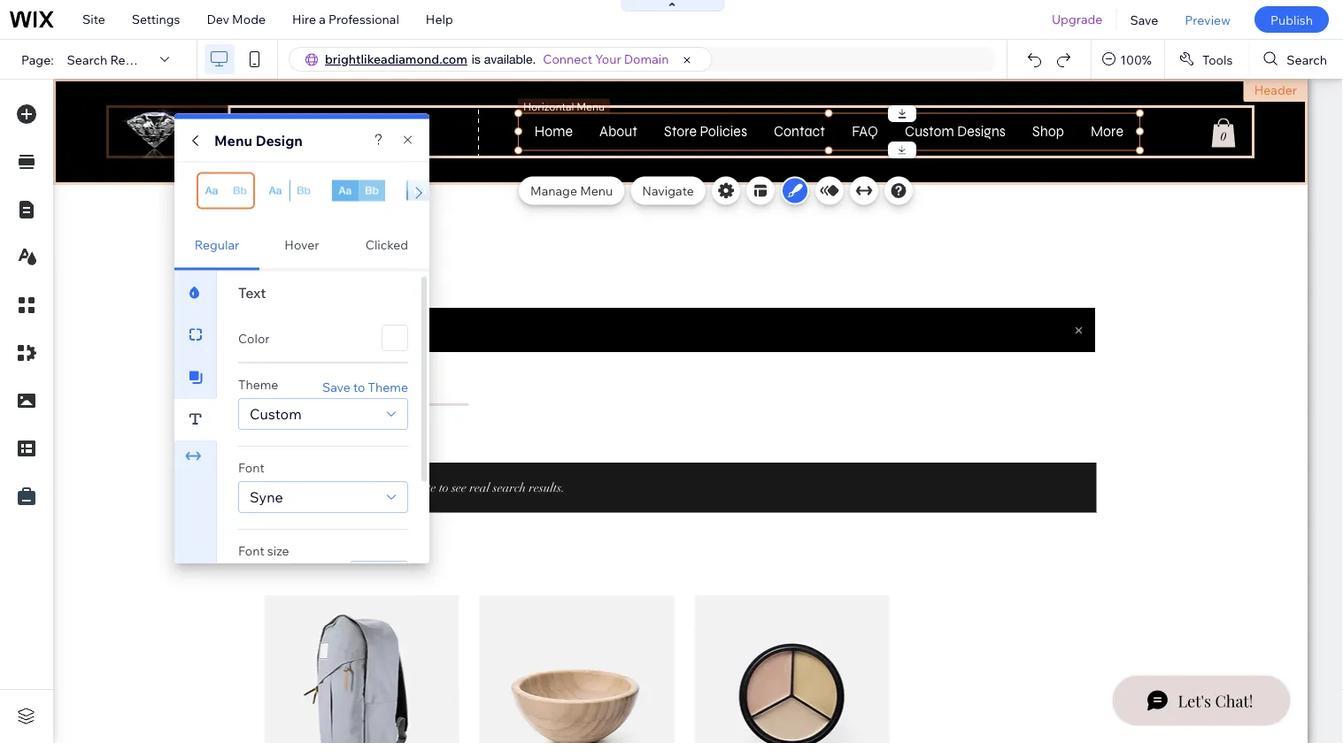 Task type: locate. For each thing, give the bounding box(es) containing it.
0 vertical spatial menu
[[214, 131, 252, 149]]

100% button
[[1092, 40, 1164, 79]]

search for search
[[1287, 52, 1327, 67]]

regular
[[195, 237, 239, 253]]

save
[[1130, 12, 1158, 27], [322, 379, 350, 394]]

menu
[[214, 131, 252, 149], [580, 183, 613, 198]]

save up 100%
[[1130, 12, 1158, 27]]

1 vertical spatial save
[[322, 379, 350, 394]]

is
[[472, 52, 481, 66]]

2 font from the top
[[238, 543, 264, 559]]

a
[[319, 12, 326, 27]]

save left 'to'
[[322, 379, 350, 394]]

search down publish button
[[1287, 52, 1327, 67]]

site
[[82, 12, 105, 27]]

font up "syne" at bottom left
[[238, 460, 264, 475]]

tools
[[1202, 52, 1233, 67]]

1 search from the left
[[67, 52, 107, 67]]

hire
[[292, 12, 316, 27]]

manage menu
[[530, 183, 613, 198]]

theme
[[238, 377, 278, 392], [368, 379, 408, 394]]

1 horizontal spatial menu
[[580, 183, 613, 198]]

2
[[275, 160, 280, 173]]

save for save
[[1130, 12, 1158, 27]]

0 vertical spatial font
[[238, 460, 264, 475]]

design
[[256, 131, 303, 149]]

search inside "button"
[[1287, 52, 1327, 67]]

theme right 'to'
[[368, 379, 408, 394]]

0 horizontal spatial save
[[322, 379, 350, 394]]

search down site
[[67, 52, 107, 67]]

clicked
[[366, 237, 408, 253]]

menu right manage at the top left of page
[[580, 183, 613, 198]]

1 horizontal spatial save
[[1130, 12, 1158, 27]]

connect
[[543, 51, 593, 67]]

preview button
[[1172, 0, 1244, 39]]

0 vertical spatial save
[[1130, 12, 1158, 27]]

column
[[233, 160, 272, 173]]

manage
[[530, 183, 577, 198]]

your
[[595, 51, 621, 67]]

search button
[[1250, 40, 1343, 79]]

search
[[67, 52, 107, 67], [1287, 52, 1327, 67]]

0 horizontal spatial menu
[[214, 131, 252, 149]]

1 vertical spatial menu
[[580, 183, 613, 198]]

menu up column
[[214, 131, 252, 149]]

font left size
[[238, 543, 264, 559]]

1 font from the top
[[238, 460, 264, 475]]

1 vertical spatial font
[[238, 543, 264, 559]]

font
[[238, 460, 264, 475], [238, 543, 264, 559]]

results
[[110, 52, 153, 67]]

menu design
[[214, 131, 303, 149]]

theme up custom
[[238, 377, 278, 392]]

custom
[[250, 405, 302, 423]]

0 horizontal spatial search
[[67, 52, 107, 67]]

save to theme
[[322, 379, 408, 394]]

professional
[[329, 12, 399, 27]]

font size
[[238, 543, 289, 559]]

save inside button
[[1130, 12, 1158, 27]]

1 horizontal spatial search
[[1287, 52, 1327, 67]]

to
[[353, 379, 365, 394]]

2 search from the left
[[1287, 52, 1327, 67]]

color
[[238, 330, 270, 346]]

publish
[[1271, 12, 1313, 27]]



Task type: vqa. For each thing, say whether or not it's contained in the screenshot.
Home
no



Task type: describe. For each thing, give the bounding box(es) containing it.
is available. connect your domain
[[472, 51, 669, 67]]

navigate
[[642, 183, 694, 198]]

domain
[[624, 51, 669, 67]]

available.
[[484, 52, 536, 66]]

text
[[238, 284, 266, 301]]

column 2
[[233, 160, 280, 173]]

mode
[[232, 12, 266, 27]]

save button
[[1117, 0, 1172, 39]]

upgrade
[[1052, 12, 1103, 27]]

font for font size
[[238, 543, 264, 559]]

1 horizontal spatial theme
[[368, 379, 408, 394]]

size
[[267, 543, 289, 559]]

dev mode
[[207, 12, 266, 27]]

settings
[[132, 12, 180, 27]]

font for font
[[238, 460, 264, 475]]

syne
[[250, 488, 283, 506]]

publish button
[[1255, 6, 1329, 33]]

brightlikeadiamond.com
[[325, 51, 467, 67]]

100%
[[1120, 52, 1152, 67]]

header
[[1254, 82, 1297, 98]]

tools button
[[1165, 40, 1249, 79]]

save for save to theme
[[322, 379, 350, 394]]

hire a professional
[[292, 12, 399, 27]]

help
[[426, 12, 453, 27]]

hover
[[285, 237, 319, 253]]

dev
[[207, 12, 229, 27]]

0 horizontal spatial theme
[[238, 377, 278, 392]]

preview
[[1185, 12, 1231, 27]]

search results
[[67, 52, 153, 67]]

search for search results
[[67, 52, 107, 67]]



